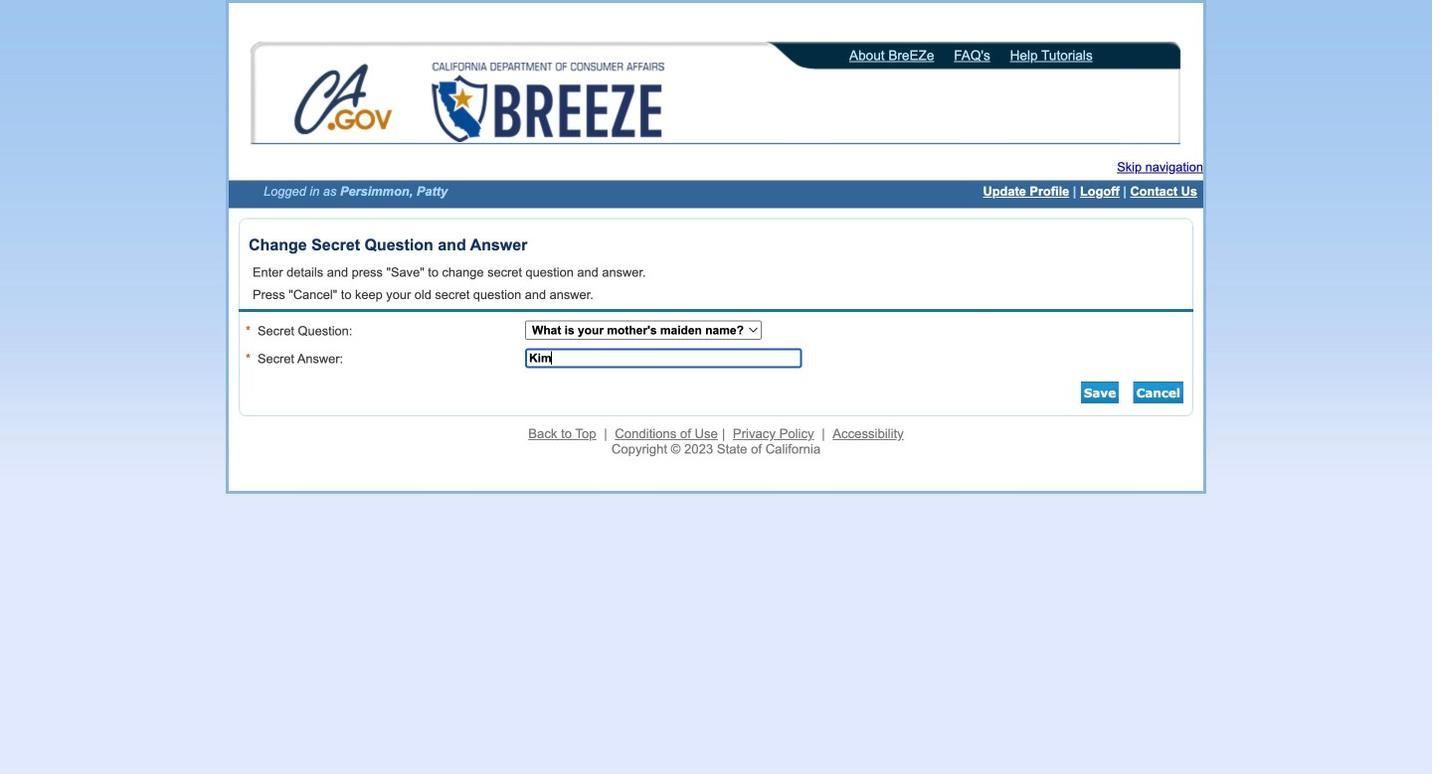 Task type: describe. For each thing, give the bounding box(es) containing it.
ca.gov image
[[293, 63, 395, 140]]

state of california breeze image
[[428, 63, 668, 142]]



Task type: locate. For each thing, give the bounding box(es) containing it.
None text field
[[525, 348, 802, 368]]

None submit
[[1081, 382, 1119, 404], [1134, 382, 1184, 404], [1081, 382, 1119, 404], [1134, 382, 1184, 404]]



